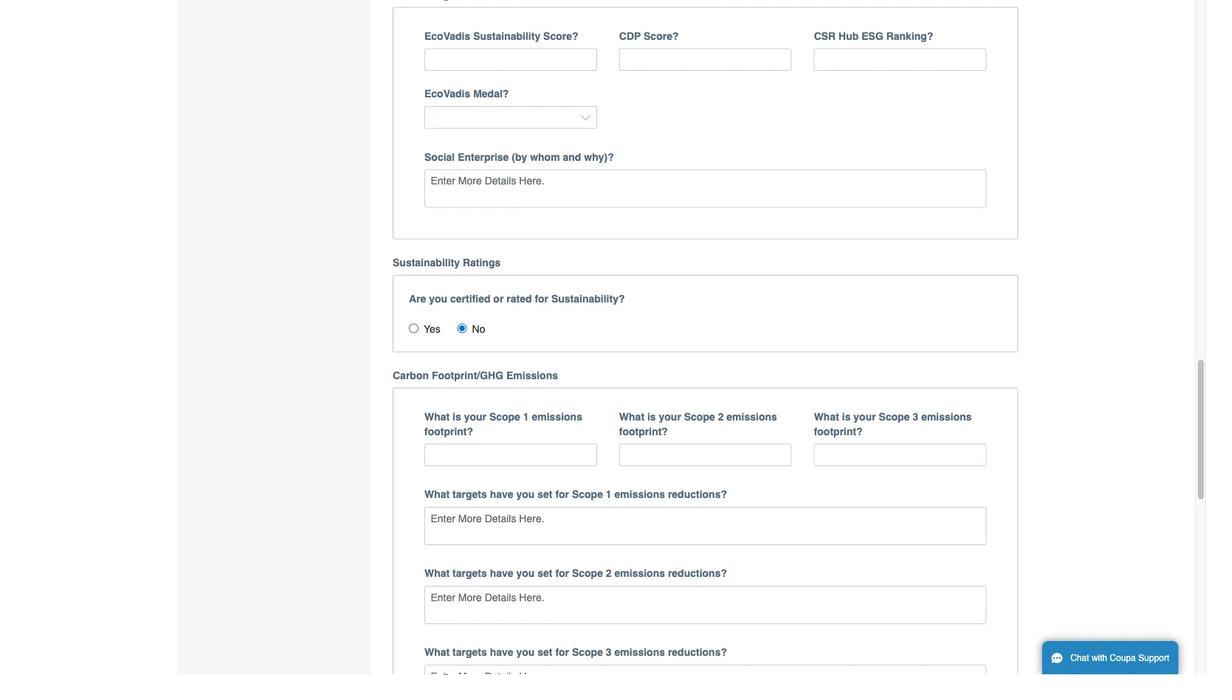 Task type: locate. For each thing, give the bounding box(es) containing it.
2 ecovadis from the top
[[425, 88, 471, 100]]

What is your Scope 1 emissions footprint? text field
[[425, 444, 597, 467]]

2 vertical spatial have
[[490, 647, 514, 659]]

1 vertical spatial reductions?
[[668, 568, 728, 580]]

1 vertical spatial 1
[[606, 489, 612, 501]]

1 is from the left
[[453, 411, 461, 423]]

2 have from the top
[[490, 568, 514, 580]]

1 vertical spatial 3
[[606, 647, 612, 659]]

2 reductions? from the top
[[668, 568, 728, 580]]

have for what targets have you set for scope 3 emissions reductions?
[[490, 647, 514, 659]]

1 vertical spatial sustainability
[[393, 257, 460, 269]]

what for what targets have you set for scope 2 emissions reductions?
[[425, 568, 450, 580]]

2 inside what is your scope 2 emissions footprint?
[[718, 411, 724, 423]]

yes
[[424, 323, 441, 335]]

1 footprint? from the left
[[425, 426, 474, 438]]

emissions inside what is your scope 2 emissions footprint?
[[727, 411, 778, 423]]

for for 3
[[556, 647, 570, 659]]

your down 'carbon footprint/ghg emissions'
[[464, 411, 487, 423]]

0 vertical spatial targets
[[453, 489, 487, 501]]

what targets have you set for scope 3 emissions reductions?
[[425, 647, 728, 659]]

2 targets from the top
[[453, 568, 487, 580]]

reductions? up what targets have you set for scope 2 emissions reductions? text field
[[668, 568, 728, 580]]

emissions down emissions at the bottom left of page
[[532, 411, 583, 423]]

scope
[[490, 411, 521, 423], [684, 411, 716, 423], [879, 411, 910, 423], [572, 489, 603, 501], [572, 568, 603, 580], [572, 647, 603, 659]]

1 horizontal spatial footprint?
[[620, 426, 668, 438]]

2 vertical spatial set
[[538, 647, 553, 659]]

2 footprint? from the left
[[620, 426, 668, 438]]

footprint? down the 'footprint/ghg'
[[425, 426, 474, 438]]

medal?
[[474, 88, 509, 100]]

emissions
[[532, 411, 583, 423], [727, 411, 778, 423], [922, 411, 972, 423], [615, 489, 665, 501], [615, 568, 665, 580], [615, 647, 665, 659]]

social enterprise (by whom and why)?
[[425, 151, 614, 163]]

ecovadis up ecovadis medal?
[[425, 30, 471, 42]]

1 have from the top
[[490, 489, 514, 501]]

1 score? from the left
[[544, 30, 579, 42]]

you
[[429, 293, 448, 305], [517, 489, 535, 501], [517, 568, 535, 580], [517, 647, 535, 659]]

your
[[464, 411, 487, 423], [659, 411, 682, 423], [854, 411, 876, 423]]

3 is from the left
[[843, 411, 851, 423]]

0 vertical spatial have
[[490, 489, 514, 501]]

1 horizontal spatial is
[[648, 411, 656, 423]]

your inside what is your scope 2 emissions footprint?
[[659, 411, 682, 423]]

emissions up what targets have you set for scope 3 emissions reductions? text field on the bottom
[[615, 647, 665, 659]]

3 set from the top
[[538, 647, 553, 659]]

and
[[563, 151, 582, 163]]

0 vertical spatial 3
[[913, 411, 919, 423]]

0 horizontal spatial score?
[[544, 30, 579, 42]]

footprint? inside what is your scope 2 emissions footprint?
[[620, 426, 668, 438]]

1
[[524, 411, 529, 423], [606, 489, 612, 501]]

2
[[718, 411, 724, 423], [606, 568, 612, 580]]

sustainability up ecovadis sustainability score? text field
[[474, 30, 541, 42]]

3 targets from the top
[[453, 647, 487, 659]]

emissions
[[507, 370, 558, 382]]

emissions up what is your scope 3 emissions footprint? text box
[[922, 411, 972, 423]]

0 horizontal spatial 3
[[606, 647, 612, 659]]

your inside what is your scope 3 emissions footprint?
[[854, 411, 876, 423]]

0 horizontal spatial 2
[[606, 568, 612, 580]]

carbon footprint/ghg emissions
[[393, 370, 558, 382]]

2 horizontal spatial footprint?
[[814, 426, 863, 438]]

is inside what is your scope 1 emissions footprint?
[[453, 411, 461, 423]]

what inside what is your scope 1 emissions footprint?
[[425, 411, 450, 423]]

1 horizontal spatial score?
[[644, 30, 679, 42]]

certified
[[451, 293, 491, 305]]

set
[[538, 489, 553, 501], [538, 568, 553, 580], [538, 647, 553, 659]]

is inside what is your scope 2 emissions footprint?
[[648, 411, 656, 423]]

score? right cdp
[[644, 30, 679, 42]]

0 horizontal spatial footprint?
[[425, 426, 474, 438]]

0 vertical spatial 2
[[718, 411, 724, 423]]

1 horizontal spatial 2
[[718, 411, 724, 423]]

footprint? inside what is your scope 3 emissions footprint?
[[814, 426, 863, 438]]

reductions? up what targets have you set for scope 1 emissions reductions? text box
[[668, 489, 728, 501]]

footprint/ghg
[[432, 370, 504, 382]]

3 inside what is your scope 3 emissions footprint?
[[913, 411, 919, 423]]

chat
[[1071, 654, 1090, 664]]

0 vertical spatial 1
[[524, 411, 529, 423]]

3 footprint? from the left
[[814, 426, 863, 438]]

2 horizontal spatial is
[[843, 411, 851, 423]]

None radio
[[409, 324, 419, 334]]

ecovadis medal?
[[425, 88, 509, 100]]

is inside what is your scope 3 emissions footprint?
[[843, 411, 851, 423]]

0 vertical spatial ecovadis
[[425, 30, 471, 42]]

what for what is your scope 3 emissions footprint?
[[814, 411, 840, 423]]

scope inside what is your scope 1 emissions footprint?
[[490, 411, 521, 423]]

What is your Scope 3 emissions footprint? text field
[[814, 444, 987, 467]]

your up what is your scope 2 emissions footprint? text box
[[659, 411, 682, 423]]

set for 3
[[538, 647, 553, 659]]

0 vertical spatial sustainability
[[474, 30, 541, 42]]

(by
[[512, 151, 528, 163]]

reductions? for what targets have you set for scope 2 emissions reductions?
[[668, 568, 728, 580]]

is up what is your scope 2 emissions footprint? text box
[[648, 411, 656, 423]]

carbon
[[393, 370, 429, 382]]

what
[[425, 411, 450, 423], [620, 411, 645, 423], [814, 411, 840, 423], [425, 489, 450, 501], [425, 568, 450, 580], [425, 647, 450, 659]]

footprint? up what is your scope 2 emissions footprint? text box
[[620, 426, 668, 438]]

0 horizontal spatial 1
[[524, 411, 529, 423]]

1 reductions? from the top
[[668, 489, 728, 501]]

1 horizontal spatial your
[[659, 411, 682, 423]]

1 horizontal spatial 1
[[606, 489, 612, 501]]

reductions? up what targets have you set for scope 3 emissions reductions? text field on the bottom
[[668, 647, 728, 659]]

0 vertical spatial set
[[538, 489, 553, 501]]

3
[[913, 411, 919, 423], [606, 647, 612, 659]]

2 horizontal spatial your
[[854, 411, 876, 423]]

sustainability up the are
[[393, 257, 460, 269]]

is down the 'footprint/ghg'
[[453, 411, 461, 423]]

footprint? inside what is your scope 1 emissions footprint?
[[425, 426, 474, 438]]

1 vertical spatial targets
[[453, 568, 487, 580]]

1 set from the top
[[538, 489, 553, 501]]

what inside what is your scope 3 emissions footprint?
[[814, 411, 840, 423]]

footprint? up what is your scope 3 emissions footprint? text box
[[814, 426, 863, 438]]

have
[[490, 489, 514, 501], [490, 568, 514, 580], [490, 647, 514, 659]]

social
[[425, 151, 455, 163]]

ecovadis left medal? on the top left
[[425, 88, 471, 100]]

0 vertical spatial reductions?
[[668, 489, 728, 501]]

1 horizontal spatial 3
[[913, 411, 919, 423]]

3 have from the top
[[490, 647, 514, 659]]

whom
[[530, 151, 560, 163]]

have for what targets have you set for scope 1 emissions reductions?
[[490, 489, 514, 501]]

for for 1
[[556, 489, 570, 501]]

1 horizontal spatial sustainability
[[474, 30, 541, 42]]

what for what targets have you set for scope 1 emissions reductions?
[[425, 489, 450, 501]]

you for what targets have you set for scope 2 emissions reductions?
[[517, 568, 535, 580]]

3 your from the left
[[854, 411, 876, 423]]

1 your from the left
[[464, 411, 487, 423]]

2 set from the top
[[538, 568, 553, 580]]

targets for what targets have you set for scope 3 emissions reductions?
[[453, 647, 487, 659]]

2 vertical spatial targets
[[453, 647, 487, 659]]

for
[[535, 293, 549, 305], [556, 489, 570, 501], [556, 568, 570, 580], [556, 647, 570, 659]]

1 vertical spatial have
[[490, 568, 514, 580]]

is for what is your scope 3 emissions footprint?
[[843, 411, 851, 423]]

esg
[[862, 30, 884, 42]]

CSR Hub ESG Ranking? text field
[[814, 48, 987, 71]]

score? up ecovadis sustainability score? text field
[[544, 30, 579, 42]]

reductions? for what targets have you set for scope 3 emissions reductions?
[[668, 647, 728, 659]]

cdp score?
[[620, 30, 679, 42]]

your up what is your scope 3 emissions footprint? text box
[[854, 411, 876, 423]]

Social Enterprise (by whom and why)? text field
[[425, 170, 987, 208]]

0 horizontal spatial your
[[464, 411, 487, 423]]

is up what is your scope 3 emissions footprint? text box
[[843, 411, 851, 423]]

ranking?
[[887, 30, 934, 42]]

0 horizontal spatial is
[[453, 411, 461, 423]]

2 vertical spatial reductions?
[[668, 647, 728, 659]]

1 ecovadis from the top
[[425, 30, 471, 42]]

what for what targets have you set for scope 3 emissions reductions?
[[425, 647, 450, 659]]

footprint?
[[425, 426, 474, 438], [620, 426, 668, 438], [814, 426, 863, 438]]

what targets have you set for scope 1 emissions reductions?
[[425, 489, 728, 501]]

is
[[453, 411, 461, 423], [648, 411, 656, 423], [843, 411, 851, 423]]

1 inside what is your scope 1 emissions footprint?
[[524, 411, 529, 423]]

targets
[[453, 489, 487, 501], [453, 568, 487, 580], [453, 647, 487, 659]]

3 reductions? from the top
[[668, 647, 728, 659]]

1 targets from the top
[[453, 489, 487, 501]]

What targets have you set for Scope 3 emissions reductions? text field
[[425, 666, 987, 676]]

your inside what is your scope 1 emissions footprint?
[[464, 411, 487, 423]]

reductions?
[[668, 489, 728, 501], [668, 568, 728, 580], [668, 647, 728, 659]]

sustainability
[[474, 30, 541, 42], [393, 257, 460, 269]]

you for what targets have you set for scope 1 emissions reductions?
[[517, 489, 535, 501]]

ecovadis
[[425, 30, 471, 42], [425, 88, 471, 100]]

1 vertical spatial ecovadis
[[425, 88, 471, 100]]

what inside what is your scope 2 emissions footprint?
[[620, 411, 645, 423]]

rated
[[507, 293, 532, 305]]

are
[[409, 293, 426, 305]]

1 vertical spatial set
[[538, 568, 553, 580]]

None radio
[[458, 324, 467, 334]]

emissions up what is your scope 2 emissions footprint? text box
[[727, 411, 778, 423]]

1 vertical spatial 2
[[606, 568, 612, 580]]

2 your from the left
[[659, 411, 682, 423]]

set for 1
[[538, 489, 553, 501]]

score?
[[544, 30, 579, 42], [644, 30, 679, 42]]

what is your scope 3 emissions footprint?
[[814, 411, 972, 438]]

ecovadis for ecovadis sustainability score?
[[425, 30, 471, 42]]

What is your Scope 2 emissions footprint? text field
[[620, 444, 792, 467]]

2 is from the left
[[648, 411, 656, 423]]

targets for what targets have you set for scope 1 emissions reductions?
[[453, 489, 487, 501]]



Task type: vqa. For each thing, say whether or not it's contained in the screenshot.
SUPPLIER DIVERSITY & INCLUSION
no



Task type: describe. For each thing, give the bounding box(es) containing it.
targets for what targets have you set for scope 2 emissions reductions?
[[453, 568, 487, 580]]

ecovadis sustainability score?
[[425, 30, 579, 42]]

emissions up what targets have you set for scope 1 emissions reductions? text box
[[615, 489, 665, 501]]

hub
[[839, 30, 859, 42]]

enterprise
[[458, 151, 509, 163]]

scope inside what is your scope 3 emissions footprint?
[[879, 411, 910, 423]]

coupa
[[1111, 654, 1137, 664]]

emissions inside what is your scope 1 emissions footprint?
[[532, 411, 583, 423]]

what targets have you set for scope 2 emissions reductions?
[[425, 568, 728, 580]]

no
[[472, 323, 486, 335]]

emissions inside what is your scope 3 emissions footprint?
[[922, 411, 972, 423]]

you for what targets have you set for scope 3 emissions reductions?
[[517, 647, 535, 659]]

is for what is your scope 1 emissions footprint?
[[453, 411, 461, 423]]

sustainability ratings
[[393, 257, 501, 269]]

CDP Score? text field
[[620, 48, 792, 71]]

ecovadis for ecovadis medal?
[[425, 88, 471, 100]]

your for 3
[[854, 411, 876, 423]]

or
[[494, 293, 504, 305]]

cdp
[[620, 30, 641, 42]]

what is your scope 1 emissions footprint?
[[425, 411, 583, 438]]

What targets have you set for Scope 1 emissions reductions? text field
[[425, 507, 987, 546]]

why)?
[[584, 151, 614, 163]]

0 horizontal spatial sustainability
[[393, 257, 460, 269]]

chat with coupa support
[[1071, 654, 1170, 664]]

your for 2
[[659, 411, 682, 423]]

sustainability?
[[552, 293, 625, 305]]

with
[[1092, 654, 1108, 664]]

scope inside what is your scope 2 emissions footprint?
[[684, 411, 716, 423]]

footprint? for what is your scope 1 emissions footprint?
[[425, 426, 474, 438]]

is for what is your scope 2 emissions footprint?
[[648, 411, 656, 423]]

set for 2
[[538, 568, 553, 580]]

EcoVadis Sustainability Score? text field
[[425, 48, 597, 71]]

your for 1
[[464, 411, 487, 423]]

chat with coupa support button
[[1043, 642, 1179, 676]]

reductions? for what targets have you set for scope 1 emissions reductions?
[[668, 489, 728, 501]]

ratings
[[463, 257, 501, 269]]

2 score? from the left
[[644, 30, 679, 42]]

are you certified or rated for sustainability?
[[409, 293, 625, 305]]

for for 2
[[556, 568, 570, 580]]

emissions up what targets have you set for scope 2 emissions reductions? text field
[[615, 568, 665, 580]]

what is your scope 2 emissions footprint?
[[620, 411, 778, 438]]

footprint? for what is your scope 2 emissions footprint?
[[620, 426, 668, 438]]

support
[[1139, 654, 1170, 664]]

csr
[[814, 30, 836, 42]]

have for what targets have you set for scope 2 emissions reductions?
[[490, 568, 514, 580]]

csr hub esg ranking?
[[814, 30, 934, 42]]

what for what is your scope 1 emissions footprint?
[[425, 411, 450, 423]]

what for what is your scope 2 emissions footprint?
[[620, 411, 645, 423]]

What targets have you set for Scope 2 emissions reductions? text field
[[425, 587, 987, 625]]

footprint? for what is your scope 3 emissions footprint?
[[814, 426, 863, 438]]



